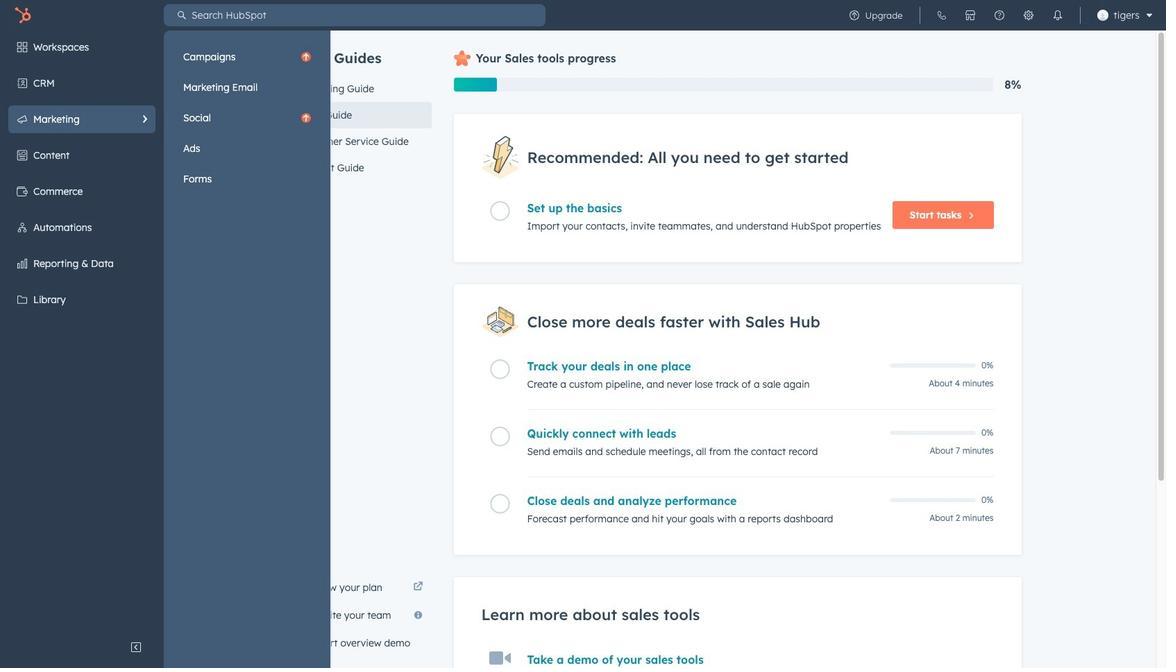 Task type: locate. For each thing, give the bounding box(es) containing it.
notifications image
[[1053, 10, 1064, 21]]

link opens in a new window image
[[414, 580, 423, 597]]

user guides element
[[290, 31, 432, 181]]

settings image
[[1023, 10, 1035, 21]]

progress bar
[[454, 78, 497, 92]]

menu
[[840, 0, 1158, 31], [0, 31, 331, 669], [176, 43, 318, 193]]

link opens in a new window image
[[414, 583, 423, 593]]

Search HubSpot search field
[[186, 4, 546, 26]]

help image
[[994, 10, 1005, 21]]



Task type: vqa. For each thing, say whether or not it's contained in the screenshot.
progress bar
yes



Task type: describe. For each thing, give the bounding box(es) containing it.
marketplaces image
[[965, 10, 976, 21]]

howard n/a image
[[1098, 10, 1109, 21]]



